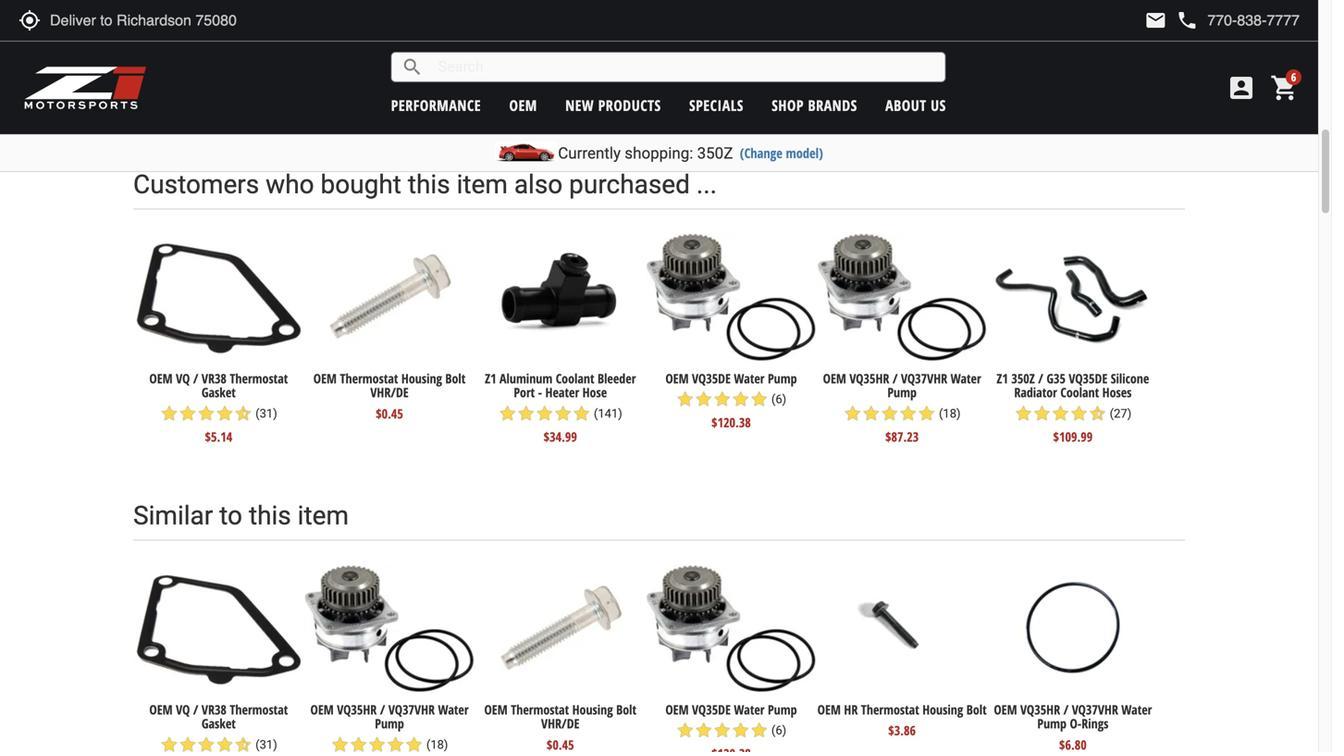 Task type: locate. For each thing, give the bounding box(es) containing it.
1 horizontal spatial $5.14
[[580, 98, 607, 116]]

0 vertical spatial $5.14
[[580, 98, 607, 116]]

purchased
[[569, 169, 690, 200]]

to
[[219, 501, 242, 531]]

vq35de inside z1 350z / g35 vq35de silicone radiator coolant hoses star star star star star_half (27) $109.99
[[1069, 369, 1108, 387]]

vq35hr for star
[[850, 369, 889, 387]]

also
[[514, 169, 563, 200]]

item right to
[[298, 501, 349, 531]]

(6) inside oem vq35de water pump star star star star star (6)
[[771, 724, 787, 737]]

$0.45
[[398, 98, 425, 116], [376, 405, 403, 422]]

1 vertical spatial 350z
[[1011, 369, 1035, 387]]

account_box link
[[1222, 73, 1261, 103]]

2 vertical spatial gasket
[[202, 715, 236, 732]]

water inside oem vq35de water pump star star star star star (6)
[[734, 701, 765, 718]]

0 vertical spatial 350z
[[697, 144, 733, 162]]

add
[[682, 44, 704, 64]]

vq37vhr inside oem vq35hr / vq37vhr water pump star star star star star (18) $87.23
[[901, 369, 947, 387]]

silicone
[[1111, 369, 1149, 387]]

water inside oem vq35hr / vq37vhr water pump
[[438, 701, 469, 718]]

0 horizontal spatial coolant
[[556, 369, 594, 387]]

$109.99
[[1053, 428, 1093, 445]]

phone link
[[1176, 9, 1300, 31]]

oem thermostat housing bolt vhr/de $0.45
[[313, 369, 466, 422]]

hose
[[582, 384, 607, 401]]

oem thermostat housing bolt vhr/de
[[357, 45, 462, 76], [484, 701, 636, 732]]

-
[[538, 384, 542, 401]]

0 horizontal spatial oem thermostat housing bolt vhr/de
[[357, 45, 462, 76]]

water inside oem vq35hr / vq37vhr water pump star star star star star (18) $87.23
[[951, 369, 981, 387]]

0 horizontal spatial z1
[[485, 369, 496, 387]]

$5.14 up to
[[205, 428, 232, 445]]

1 horizontal spatial (18)
[[939, 407, 961, 421]]

bleeder
[[598, 369, 636, 387]]

vhr/de
[[424, 59, 462, 76], [370, 384, 409, 401], [541, 715, 580, 732]]

vq37vhr inside oem vq35hr / vq37vhr water pump o-rings
[[1072, 701, 1118, 718]]

pump for oem vq35hr / vq37vhr water pump
[[375, 715, 404, 732]]

oem vq / vr38 thermostat gasket
[[149, 701, 288, 732]]

0 vertical spatial vhr/de
[[424, 59, 462, 76]]

thermostat inside oem vq / vr38 thermostat gasket
[[230, 701, 288, 718]]

pump inside oem vq35hr / vq37vhr water pump o-rings
[[1037, 715, 1067, 732]]

350z
[[697, 144, 733, 162], [1011, 369, 1035, 387]]

1 z1 from the left
[[485, 369, 496, 387]]

pump for oem vq35hr / vq37vhr water pump o-rings
[[1037, 715, 1067, 732]]

(27)
[[1110, 407, 1132, 421]]

(6) for oem vq35de water pump star star star star star (6)
[[771, 724, 787, 737]]

0 vertical spatial vq
[[579, 45, 593, 62]]

shop brands link
[[772, 95, 857, 115]]

vq37vhr
[[901, 369, 947, 387], [388, 701, 435, 718], [1072, 701, 1118, 718]]

water for oem vq35hr / vq37vhr water pump
[[438, 701, 469, 718]]

1 vertical spatial oem vq / vr38 thermostat gasket star star star star star_half (31) $5.14
[[149, 369, 288, 445]]

housing
[[357, 59, 397, 76], [401, 369, 442, 387], [572, 701, 613, 718], [923, 701, 963, 718]]

shop
[[772, 95, 804, 115]]

(change
[[740, 144, 783, 162]]

z1 left the radiator
[[997, 369, 1008, 387]]

0 horizontal spatial this
[[249, 501, 291, 531]]

0 horizontal spatial 350z
[[697, 144, 733, 162]]

0 vertical spatial item
[[457, 169, 508, 200]]

1 vertical spatial vr38
[[202, 369, 227, 387]]

phone
[[1176, 9, 1198, 31]]

1 horizontal spatial vq37vhr
[[901, 369, 947, 387]]

item
[[457, 169, 508, 200], [298, 501, 349, 531]]

star_half
[[607, 75, 625, 93], [234, 404, 253, 423], [1088, 404, 1107, 423]]

0 horizontal spatial oem vq / vr38 thermostat gasket star star star star star_half (31) $5.14
[[149, 369, 288, 445]]

0 horizontal spatial vq35hr
[[337, 701, 377, 718]]

2 horizontal spatial vq37vhr
[[1072, 701, 1118, 718]]

oem inside oem hr thermostat housing bolt $3.86
[[817, 701, 841, 718]]

this right bought
[[408, 169, 450, 200]]

pump
[[768, 369, 797, 387], [887, 384, 917, 401], [768, 701, 797, 718], [375, 715, 404, 732], [1037, 715, 1067, 732]]

(6) inside oem vq35de water pump star star star star star (6) $120.38
[[771, 392, 787, 406]]

star
[[533, 75, 551, 93], [551, 75, 570, 93], [570, 75, 588, 93], [588, 75, 607, 93], [676, 390, 694, 409], [694, 390, 713, 409], [713, 390, 731, 409], [731, 390, 750, 409], [750, 390, 768, 409], [160, 404, 179, 423], [179, 404, 197, 423], [197, 404, 216, 423], [216, 404, 234, 423], [498, 404, 517, 423], [517, 404, 535, 423], [535, 404, 554, 423], [554, 404, 572, 423], [572, 404, 591, 423], [843, 404, 862, 423], [862, 404, 880, 423], [880, 404, 899, 423], [899, 404, 917, 423], [917, 404, 936, 423], [1014, 404, 1033, 423], [1033, 404, 1051, 423], [1051, 404, 1070, 423], [1070, 404, 1088, 423], [676, 721, 694, 740], [694, 721, 713, 740], [713, 721, 731, 740], [731, 721, 750, 740], [750, 721, 768, 740]]

350z up the ...
[[697, 144, 733, 162]]

pump inside oem vq35hr / vq37vhr water pump
[[375, 715, 404, 732]]

oem inside oem vq35de water pump star star star star star (6)
[[665, 701, 689, 718]]

1 vertical spatial gasket
[[202, 384, 236, 401]]

2 vertical spatial vq
[[176, 701, 190, 718]]

z1 for hoses
[[997, 369, 1008, 387]]

...
[[696, 169, 717, 200]]

vq35de inside oem vq35de water pump star star star star star (6)
[[692, 701, 731, 718]]

1 vertical spatial oem thermostat housing bolt vhr/de
[[484, 701, 636, 732]]

1 vertical spatial item
[[298, 501, 349, 531]]

1 horizontal spatial item
[[457, 169, 508, 200]]

0 vertical spatial $0.45
[[398, 98, 425, 116]]

(18)
[[939, 407, 961, 421], [423, 738, 448, 752]]

vq35de inside oem vq35de water pump star star star star star (6) $120.38
[[692, 369, 731, 387]]

1 vertical spatial $5.14
[[205, 428, 232, 445]]

about us link
[[885, 95, 946, 115]]

1 horizontal spatial this
[[408, 169, 450, 200]]

2 vertical spatial vr38
[[202, 701, 227, 718]]

mail link
[[1145, 9, 1167, 31]]

$5.14 up currently on the left of page
[[580, 98, 607, 116]]

1 (6) from the top
[[771, 392, 787, 406]]

0 horizontal spatial vhr/de
[[370, 384, 409, 401]]

heater
[[545, 384, 579, 401]]

vq35hr inside oem vq35hr / vq37vhr water pump star star star star star (18) $87.23
[[850, 369, 889, 387]]

1 horizontal spatial coolant
[[1060, 384, 1099, 401]]

new
[[565, 95, 594, 115]]

1 horizontal spatial z1
[[997, 369, 1008, 387]]

1 horizontal spatial 350z
[[1011, 369, 1035, 387]]

1 horizontal spatial vq35hr
[[850, 369, 889, 387]]

Search search field
[[423, 53, 945, 81]]

vq35hr
[[850, 369, 889, 387], [337, 701, 377, 718], [1020, 701, 1060, 718]]

coolant
[[556, 369, 594, 387], [1060, 384, 1099, 401]]

similar
[[133, 501, 213, 531]]

water for oem vq35hr / vq37vhr water pump star star star star star (18) $87.23
[[951, 369, 981, 387]]

1 vertical spatial $0.45
[[376, 405, 403, 422]]

to
[[763, 44, 776, 64]]

0 vertical spatial (18)
[[939, 407, 961, 421]]

oem inside oem vq35hr / vq37vhr water pump star star star star star (18) $87.23
[[823, 369, 846, 387]]

0 vertical spatial gasket
[[605, 59, 639, 76]]

0 vertical spatial oem vq / vr38 thermostat gasket star star star star star_half (31) $5.14
[[533, 45, 650, 116]]

vq37vhr for star
[[901, 369, 947, 387]]

oem inside oem vq35hr / vq37vhr water pump o-rings
[[994, 701, 1017, 718]]

shopping_cart link
[[1266, 73, 1300, 103]]

0 vertical spatial this
[[408, 169, 450, 200]]

0 horizontal spatial $5.14
[[205, 428, 232, 445]]

(18) inside oem vq35hr / vq37vhr water pump star star star star star (18) $87.23
[[939, 407, 961, 421]]

2 z1 from the left
[[997, 369, 1008, 387]]

0 vertical spatial (6)
[[771, 392, 787, 406]]

(31)
[[628, 77, 650, 91], [255, 407, 277, 421], [253, 738, 277, 752]]

z1 inside z1 aluminum coolant bleeder port - heater hose star star star star star (141) $34.99
[[485, 369, 496, 387]]

0 horizontal spatial vq37vhr
[[388, 701, 435, 718]]

2 (6) from the top
[[771, 724, 787, 737]]

rings
[[1082, 715, 1109, 732]]

2 horizontal spatial vhr/de
[[541, 715, 580, 732]]

/ inside oem vq / vr38 thermostat gasket
[[193, 701, 198, 718]]

products
[[598, 95, 661, 115]]

water inside oem vq35de water pump star star star star star (6) $120.38
[[734, 369, 765, 387]]

$87.23
[[885, 428, 919, 445]]

(6)
[[771, 392, 787, 406], [771, 724, 787, 737]]

/ inside oem vq35hr / vq37vhr water pump o-rings
[[1063, 701, 1069, 718]]

item left the also
[[457, 169, 508, 200]]

pump inside oem vq35hr / vq37vhr water pump star star star star star (18) $87.23
[[887, 384, 917, 401]]

radiator
[[1014, 384, 1057, 401]]

coolant left hoses
[[1060, 384, 1099, 401]]

oem vq / vr38 thermostat gasket star star star star star_half (31) $5.14
[[533, 45, 650, 116], [149, 369, 288, 445]]

vq37vhr inside oem vq35hr / vq37vhr water pump
[[388, 701, 435, 718]]

currently
[[558, 144, 621, 162]]

0 vertical spatial vr38
[[605, 45, 630, 62]]

1 vertical spatial (6)
[[771, 724, 787, 737]]

1 vertical spatial vhr/de
[[370, 384, 409, 401]]

z1 left aluminum
[[485, 369, 496, 387]]

about us
[[885, 95, 946, 115]]

/
[[596, 45, 602, 62], [193, 369, 198, 387], [893, 369, 898, 387], [1038, 369, 1043, 387], [193, 701, 198, 718], [380, 701, 385, 718], [1063, 701, 1069, 718]]

customers who bought this item also purchased ...
[[133, 169, 717, 200]]

gasket
[[605, 59, 639, 76], [202, 384, 236, 401], [202, 715, 236, 732]]

$0.45 inside oem thermostat housing bolt vhr/de $0.45
[[376, 405, 403, 422]]

/ inside z1 350z / g35 vq35de silicone radiator coolant hoses star star star star star_half (27) $109.99
[[1038, 369, 1043, 387]]

vr38 inside oem vq / vr38 thermostat gasket
[[202, 701, 227, 718]]

housing inside oem thermostat housing bolt vhr/de $0.45
[[401, 369, 442, 387]]

g35
[[1047, 369, 1066, 387]]

housing inside oem hr thermostat housing bolt $3.86
[[923, 701, 963, 718]]

1 vertical spatial (31)
[[255, 407, 277, 421]]

vr38
[[605, 45, 630, 62], [202, 369, 227, 387], [202, 701, 227, 718]]

oem link
[[509, 95, 537, 115]]

pump inside oem vq35de water pump star star star star star (6) $120.38
[[768, 369, 797, 387]]

1 horizontal spatial oem thermostat housing bolt vhr/de
[[484, 701, 636, 732]]

z1 inside z1 350z / g35 vq35de silicone radiator coolant hoses star star star star star_half (27) $109.99
[[997, 369, 1008, 387]]

(change model) link
[[740, 144, 823, 162]]

pump for oem vq35hr / vq37vhr water pump star star star star star (18) $87.23
[[887, 384, 917, 401]]

350z left g35
[[1011, 369, 1035, 387]]

2 horizontal spatial vq35hr
[[1020, 701, 1060, 718]]

bolt inside oem hr thermostat housing bolt $3.86
[[966, 701, 987, 718]]

thermostat
[[394, 45, 452, 62], [543, 59, 602, 76], [230, 369, 288, 387], [340, 369, 398, 387], [230, 701, 288, 718], [511, 701, 569, 718], [861, 701, 919, 718]]

this right to
[[249, 501, 291, 531]]

bolt
[[400, 59, 421, 76], [445, 369, 466, 387], [616, 701, 636, 718], [966, 701, 987, 718]]

vq35hr inside oem vq35hr / vq37vhr water pump o-rings
[[1020, 701, 1060, 718]]

all
[[708, 44, 723, 64]]

o-
[[1070, 715, 1082, 732]]

z1
[[485, 369, 496, 387], [997, 369, 1008, 387]]

gasket inside oem vq / vr38 thermostat gasket
[[202, 715, 236, 732]]

$34.99
[[544, 428, 577, 445]]

this
[[408, 169, 450, 200], [249, 501, 291, 531]]

coolant right -
[[556, 369, 594, 387]]

who
[[266, 169, 314, 200]]

search
[[401, 56, 423, 78]]

similar to this item
[[133, 501, 349, 531]]

2 horizontal spatial star_half
[[1088, 404, 1107, 423]]

0 horizontal spatial (18)
[[423, 738, 448, 752]]

water inside oem vq35hr / vq37vhr water pump o-rings
[[1121, 701, 1152, 718]]

1 horizontal spatial vhr/de
[[424, 59, 462, 76]]



Task type: describe. For each thing, give the bounding box(es) containing it.
2 vertical spatial (31)
[[253, 738, 277, 752]]

(141)
[[594, 407, 622, 421]]

my_location
[[19, 9, 41, 31]]

oem vq35de water pump star star star star star (6)
[[665, 701, 797, 740]]

$3.86
[[888, 722, 916, 739]]

about
[[885, 95, 927, 115]]

1 vertical spatial (18)
[[423, 738, 448, 752]]

1 horizontal spatial star_half
[[607, 75, 625, 93]]

z1 aluminum coolant bleeder port - heater hose star star star star star (141) $34.99
[[485, 369, 636, 445]]

customers
[[133, 169, 259, 200]]

add all three to cart
[[682, 44, 803, 64]]

0 vertical spatial oem thermostat housing bolt vhr/de
[[357, 45, 462, 76]]

oem inside oem vq35de water pump star star star star star (6) $120.38
[[665, 369, 689, 387]]

oem hr thermostat housing bolt $3.86
[[817, 701, 987, 739]]

water for oem vq35hr / vq37vhr water pump o-rings
[[1121, 701, 1152, 718]]

z1 for star
[[485, 369, 496, 387]]

oem inside oem thermostat housing bolt vhr/de $0.45
[[313, 369, 337, 387]]

2 vertical spatial vhr/de
[[541, 715, 580, 732]]

hr
[[844, 701, 858, 718]]

star_half inside z1 350z / g35 vq35de silicone radiator coolant hoses star star star star star_half (27) $109.99
[[1088, 404, 1107, 423]]

oem vq35de water pump star star star star star (6) $120.38
[[665, 369, 797, 431]]

performance link
[[391, 95, 481, 115]]

shopping:
[[625, 144, 693, 162]]

vq37vhr for o-
[[1072, 701, 1118, 718]]

vhr/de inside oem thermostat housing bolt vhr/de $0.45
[[370, 384, 409, 401]]

brands
[[808, 95, 857, 115]]

z1 350z / g35 vq35de silicone radiator coolant hoses star star star star star_half (27) $109.99
[[997, 369, 1149, 445]]

350z inside z1 350z / g35 vq35de silicone radiator coolant hoses star star star star star_half (27) $109.99
[[1011, 369, 1035, 387]]

0 horizontal spatial item
[[298, 501, 349, 531]]

oem vq35hr / vq37vhr water pump o-rings
[[994, 701, 1152, 732]]

vq35hr for o-
[[1020, 701, 1060, 718]]

thermostat inside oem thermostat housing bolt vhr/de $0.45
[[340, 369, 398, 387]]

us
[[931, 95, 946, 115]]

bolt inside oem thermostat housing bolt vhr/de $0.45
[[445, 369, 466, 387]]

vq35de for oem vq35de water pump star star star star star (6) $120.38
[[692, 369, 731, 387]]

0 horizontal spatial star_half
[[234, 404, 253, 423]]

1 vertical spatial vq
[[176, 369, 190, 387]]

z1 motorsports logo image
[[23, 65, 148, 111]]

oem inside oem vq / vr38 thermostat gasket
[[149, 701, 173, 718]]

shop brands
[[772, 95, 857, 115]]

specials link
[[689, 95, 744, 115]]

aluminum
[[500, 369, 553, 387]]

oem vq35hr / vq37vhr water pump
[[310, 701, 469, 732]]

shopping_cart
[[1270, 73, 1300, 103]]

/ inside oem vq35hr / vq37vhr water pump
[[380, 701, 385, 718]]

currently shopping: 350z (change model)
[[558, 144, 823, 162]]

oem vq35hr / vq37vhr water pump star star star star star (18) $87.23
[[823, 369, 981, 445]]

pump inside oem vq35de water pump star star star star star (6)
[[768, 701, 797, 718]]

model)
[[786, 144, 823, 162]]

/ inside oem vq35hr / vq37vhr water pump star star star star star (18) $87.23
[[893, 369, 898, 387]]

oem inside oem vq35hr / vq37vhr water pump
[[310, 701, 334, 718]]

three
[[727, 44, 759, 64]]

bought
[[321, 169, 401, 200]]

hoses
[[1102, 384, 1132, 401]]

vq35hr inside oem vq35hr / vq37vhr water pump
[[337, 701, 377, 718]]

vq35de for oem vq35de water pump star star star star star (6)
[[692, 701, 731, 718]]

specials
[[689, 95, 744, 115]]

$120.38
[[712, 414, 751, 431]]

1 vertical spatial this
[[249, 501, 291, 531]]

account_box
[[1227, 73, 1256, 103]]

thermostat inside oem hr thermostat housing bolt $3.86
[[861, 701, 919, 718]]

coolant inside z1 aluminum coolant bleeder port - heater hose star star star star star (141) $34.99
[[556, 369, 594, 387]]

cart
[[780, 44, 803, 64]]

new products
[[565, 95, 661, 115]]

coolant inside z1 350z / g35 vq35de silicone radiator coolant hoses star star star star star_half (27) $109.99
[[1060, 384, 1099, 401]]

new products link
[[565, 95, 661, 115]]

0 vertical spatial (31)
[[628, 77, 650, 91]]

vq inside oem vq / vr38 thermostat gasket
[[176, 701, 190, 718]]

mail
[[1145, 9, 1167, 31]]

(6) for oem vq35de water pump star star star star star (6) $120.38
[[771, 392, 787, 406]]

performance
[[391, 95, 481, 115]]

port
[[514, 384, 535, 401]]

1 horizontal spatial oem vq / vr38 thermostat gasket star star star star star_half (31) $5.14
[[533, 45, 650, 116]]

mail phone
[[1145, 9, 1198, 31]]



Task type: vqa. For each thing, say whether or not it's contained in the screenshot.


